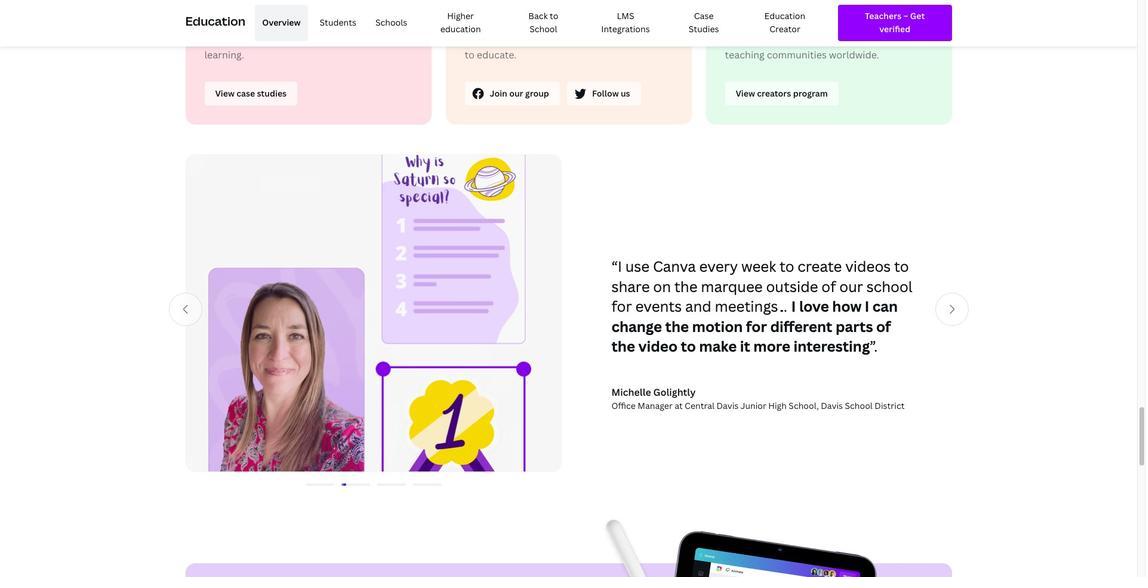 Task type: locate. For each thing, give the bounding box(es) containing it.
teachers – get verified image
[[849, 10, 941, 36]]

1 vertical spatial school
[[867, 277, 913, 296]]

the inside the "i use canva every week to create videos to share on the marquee outside of our school for events and meetings…
[[674, 277, 698, 296]]

0 vertical spatial of
[[822, 277, 836, 296]]

how down our
[[832, 297, 862, 316]]

a
[[777, 18, 782, 31], [636, 33, 642, 46]]

1 vertical spatial how
[[832, 297, 862, 316]]

1 horizontal spatial school
[[867, 277, 913, 296]]

i down outside
[[791, 297, 796, 316]]

to up the learning.
[[204, 33, 214, 46]]

1 vertical spatial is
[[767, 18, 775, 31]]

teachers down "community" at top
[[543, 18, 583, 31]]

using right are
[[292, 18, 316, 31]]

education inside "create, publish and earn from your education templates in canva. education creators is a new program that enables educators to share their designs with teaching communities worldwide."
[[867, 2, 913, 15]]

0 horizontal spatial i
[[791, 297, 796, 316]]

davis right the 'school,'
[[821, 400, 843, 412]]

to
[[550, 10, 558, 21], [631, 18, 640, 31], [204, 33, 214, 46], [774, 33, 784, 46], [465, 48, 475, 61], [780, 257, 794, 276], [894, 257, 909, 276], [681, 337, 696, 357]]

menu bar
[[250, 5, 829, 41]]

education
[[725, 2, 771, 15], [440, 24, 481, 35]]

2 that from the left
[[847, 18, 866, 31]]

that
[[585, 18, 605, 31], [847, 18, 866, 31]]

0 vertical spatial how
[[247, 2, 266, 15]]

and up "motion"
[[685, 297, 711, 316]]

back
[[528, 10, 548, 21]]

menu bar containing higher education
[[250, 5, 829, 41]]

1 horizontal spatial is
[[767, 18, 775, 31]]

menu bar inside education "element"
[[250, 5, 829, 41]]

the
[[674, 277, 698, 296], [665, 317, 689, 337], [612, 337, 635, 357]]

0 vertical spatial school
[[530, 24, 557, 35]]

education up enables
[[867, 2, 913, 15]]

michelle golightly portrait image
[[185, 155, 561, 473]]

0 horizontal spatial using
[[292, 18, 316, 31]]

use
[[625, 257, 650, 276]]

of down the can
[[876, 317, 891, 337]]

for
[[349, 18, 363, 31], [494, 18, 508, 31], [612, 297, 632, 316], [746, 317, 767, 337]]

0 vertical spatial is
[[595, 2, 602, 15]]

1 horizontal spatial i
[[865, 297, 869, 316]]

education inside the discover how schools and district administrators are using canva for education to deliver creative and collaborative learning.
[[365, 18, 412, 31]]

to left make
[[681, 337, 696, 357]]

lms integrations link
[[585, 5, 666, 41]]

1 vertical spatial a
[[636, 33, 642, 46]]

0 horizontal spatial school
[[510, 18, 541, 31]]

1 vertical spatial of
[[876, 317, 891, 337]]

school left 'district'
[[845, 400, 873, 412]]

using right the by
[[567, 33, 591, 46]]

1 davis from the left
[[717, 400, 739, 412]]

and inside the "i use canva every week to create videos to share on the marquee outside of our school for events and meetings…
[[685, 297, 711, 316]]

motion
[[692, 317, 743, 337]]

0 vertical spatial school
[[510, 18, 541, 31]]

davis left "junior"
[[717, 400, 739, 412]]

0 horizontal spatial school
[[530, 24, 557, 35]]

school inside the "i use canva every week to create videos to share on the marquee outside of our school for events and meetings…
[[867, 277, 913, 296]]

how inside i love how i can change the motion for different parts of the video to make it more interesting
[[832, 297, 862, 316]]

0 horizontal spatial is
[[595, 2, 602, 15]]

1 vertical spatial using
[[567, 33, 591, 46]]

to right back
[[550, 10, 558, 21]]

teachers
[[543, 18, 583, 31], [510, 33, 551, 46]]

higher education
[[440, 10, 481, 35]]

for up 'empower'
[[494, 18, 508, 31]]

1 vertical spatial school
[[845, 400, 873, 412]]

to up communities
[[774, 33, 784, 46]]

that left the aims
[[585, 18, 605, 31]]

education right students "link"
[[365, 18, 412, 31]]

1 horizontal spatial davis
[[821, 400, 843, 412]]

0 vertical spatial share
[[786, 33, 812, 46]]

of inside the "i use canva every week to create videos to share on the marquee outside of our school for events and meetings…
[[822, 277, 836, 296]]

different
[[770, 317, 832, 337]]

0 vertical spatial education
[[725, 2, 771, 15]]

michelle
[[612, 386, 651, 399]]

it
[[740, 337, 750, 357]]

0 horizontal spatial share
[[612, 277, 650, 296]]

share up communities
[[786, 33, 812, 46]]

more
[[753, 337, 790, 357]]

0 horizontal spatial how
[[247, 2, 266, 15]]

1 vertical spatial share
[[612, 277, 650, 296]]

to right videos
[[894, 257, 909, 276]]

to down exclusive
[[631, 18, 640, 31]]

for down "district"
[[349, 18, 363, 31]]

school inside michelle golightly office manager at central davis junior high school, davis school district
[[845, 400, 873, 412]]

students
[[320, 17, 356, 28]]

1 that from the left
[[585, 18, 605, 31]]

the down change
[[612, 337, 635, 357]]

canva
[[465, 2, 493, 15], [318, 18, 347, 31], [593, 33, 622, 46], [653, 257, 696, 276]]

for up change
[[612, 297, 632, 316]]

our
[[839, 277, 863, 296]]

canva up on
[[653, 257, 696, 276]]

how inside the discover how schools and district administrators are using canva for education to deliver creative and collaborative learning.
[[247, 2, 266, 15]]

of down create
[[822, 277, 836, 296]]

school up the can
[[867, 277, 913, 296]]

earn
[[817, 0, 837, 0]]

davis
[[717, 400, 739, 412], [821, 400, 843, 412]]

a right as
[[636, 33, 642, 46]]

a inside canva teachers community is an exclusive group for school teachers that aims to empower teachers by using canva as a tool to educate.
[[636, 33, 642, 46]]

1 horizontal spatial of
[[876, 317, 891, 337]]

discover how schools and district administrators are using canva for education to deliver creative and collaborative learning.
[[204, 2, 412, 61]]

education element
[[185, 0, 952, 46]]

1 horizontal spatial education
[[725, 2, 771, 15]]

to inside "create, publish and earn from your education templates in canva. education creators is a new program that enables educators to share their designs with teaching communities worldwide."
[[774, 33, 784, 46]]

is left an
[[595, 2, 602, 15]]

i love how i can change the motion for different parts of the video to make it more interesting
[[612, 297, 898, 357]]

school
[[530, 24, 557, 35], [845, 400, 873, 412]]

0 vertical spatial using
[[292, 18, 316, 31]]

a left new
[[777, 18, 782, 31]]

at
[[675, 400, 683, 412]]

from
[[840, 0, 862, 0]]

with
[[875, 33, 895, 46]]

education inside education creator 'link'
[[765, 10, 805, 21]]

1 horizontal spatial share
[[786, 33, 812, 46]]

to inside i love how i can change the motion for different parts of the video to make it more interesting
[[681, 337, 696, 357]]

1 horizontal spatial using
[[567, 33, 591, 46]]

of
[[822, 277, 836, 296], [876, 317, 891, 337]]

discover
[[204, 2, 245, 15]]

of inside i love how i can change the motion for different parts of the video to make it more interesting
[[876, 317, 891, 337]]

2 i from the left
[[865, 297, 869, 316]]

teachers down back
[[510, 33, 551, 46]]

education inside "create, publish and earn from your education templates in canva. education creators is a new program that enables educators to share their designs with teaching communities worldwide."
[[725, 2, 771, 15]]

canva up collaborative
[[318, 18, 347, 31]]

0 horizontal spatial education
[[440, 24, 481, 35]]

school down back
[[530, 24, 557, 35]]

back to school link
[[507, 5, 580, 41]]

how up administrators on the top of page
[[247, 2, 266, 15]]

0 horizontal spatial a
[[636, 33, 642, 46]]

education down create,
[[725, 2, 771, 15]]

is inside "create, publish and earn from your education templates in canva. education creators is a new program that enables educators to share their designs with teaching communities worldwide."
[[767, 18, 775, 31]]

".
[[870, 337, 878, 357]]

the right on
[[674, 277, 698, 296]]

education down the higher
[[440, 24, 481, 35]]

meetings…
[[715, 297, 788, 316]]

and
[[797, 0, 814, 0], [306, 2, 324, 15], [290, 33, 308, 46], [685, 297, 711, 316]]

education
[[867, 2, 913, 15], [765, 10, 805, 21], [185, 13, 245, 29], [365, 18, 412, 31]]

1 horizontal spatial how
[[832, 297, 862, 316]]

for down meetings… at the right bottom
[[746, 317, 767, 337]]

education inside "element"
[[440, 24, 481, 35]]

change
[[612, 317, 662, 337]]

share inside the "i use canva every week to create videos to share on the marquee outside of our school for events and meetings…
[[612, 277, 650, 296]]

to inside back to school
[[550, 10, 558, 21]]

case studies
[[689, 10, 719, 35]]

as
[[624, 33, 634, 46]]

and up templates
[[797, 0, 814, 0]]

community
[[539, 2, 593, 15]]

week
[[741, 257, 776, 276]]

education up creator
[[765, 10, 805, 21]]

designs
[[838, 33, 873, 46]]

1 horizontal spatial school
[[845, 400, 873, 412]]

administrators
[[204, 18, 272, 31]]

0 vertical spatial a
[[777, 18, 782, 31]]

lms integrations
[[601, 10, 650, 35]]

creative
[[251, 33, 288, 46]]

1 vertical spatial education
[[440, 24, 481, 35]]

0 horizontal spatial davis
[[717, 400, 739, 412]]

is left new
[[767, 18, 775, 31]]

aims
[[607, 18, 628, 31]]

0 horizontal spatial that
[[585, 18, 605, 31]]

1 horizontal spatial a
[[777, 18, 782, 31]]

studies
[[689, 24, 719, 35]]

manager
[[638, 400, 673, 412]]

0 horizontal spatial of
[[822, 277, 836, 296]]

schools
[[269, 2, 304, 15]]

canva teachers community is an exclusive group for school teachers that aims to empower teachers by using canva as a tool to educate.
[[465, 2, 663, 61]]

overview link
[[255, 5, 308, 41]]

canva inside the discover how schools and district administrators are using canva for education to deliver creative and collaborative learning.
[[318, 18, 347, 31]]

that up designs
[[847, 18, 866, 31]]

canva inside the "i use canva every week to create videos to share on the marquee outside of our school for events and meetings…
[[653, 257, 696, 276]]

tool
[[644, 33, 663, 46]]

to down 'empower'
[[465, 48, 475, 61]]

1 horizontal spatial that
[[847, 18, 866, 31]]

school
[[510, 18, 541, 31], [867, 277, 913, 296]]

outside
[[766, 277, 818, 296]]

the down events
[[665, 317, 689, 337]]

using inside the discover how schools and district administrators are using canva for education to deliver creative and collaborative learning.
[[292, 18, 316, 31]]

i
[[791, 297, 796, 316], [865, 297, 869, 316]]

to inside the discover how schools and district administrators are using canva for education to deliver creative and collaborative learning.
[[204, 33, 214, 46]]

i left the can
[[865, 297, 869, 316]]

0 vertical spatial the
[[674, 277, 698, 296]]

events
[[635, 297, 682, 316]]

how
[[247, 2, 266, 15], [832, 297, 862, 316]]

share down use at the top right of page
[[612, 277, 650, 296]]

education creator
[[765, 10, 805, 35]]

school down "teachers"
[[510, 18, 541, 31]]



Task type: vqa. For each thing, say whether or not it's contained in the screenshot.
View case studies image
yes



Task type: describe. For each thing, give the bounding box(es) containing it.
to up outside
[[780, 257, 794, 276]]

collaborative
[[310, 33, 371, 46]]

create,
[[725, 0, 758, 0]]

and down overview
[[290, 33, 308, 46]]

in
[[822, 2, 831, 15]]

communities
[[767, 48, 827, 61]]

on
[[653, 277, 671, 296]]

canva up group at the left
[[465, 2, 493, 15]]

2 davis from the left
[[821, 400, 843, 412]]

creators
[[725, 18, 765, 31]]

your
[[864, 0, 885, 0]]

video
[[638, 337, 678, 357]]

central
[[685, 400, 715, 412]]

students link
[[313, 5, 363, 41]]

and inside "create, publish and earn from your education templates in canva. education creators is a new program that enables educators to share their designs with teaching communities worldwide."
[[797, 0, 814, 0]]

junior
[[741, 400, 766, 412]]

education creator link
[[741, 5, 829, 41]]

teachers
[[496, 2, 537, 15]]

higher
[[447, 10, 474, 21]]

by
[[553, 33, 564, 46]]

templates
[[774, 2, 820, 15]]

every
[[699, 257, 738, 276]]

school,
[[789, 400, 819, 412]]

interesting
[[794, 337, 870, 357]]

program
[[806, 18, 845, 31]]

"i use canva every week to create videos to share on the marquee outside of our school for events and meetings…
[[612, 257, 913, 316]]

view case studies image
[[215, 87, 287, 101]]

district
[[875, 400, 905, 412]]

integrations
[[601, 24, 650, 35]]

overview
[[262, 17, 301, 28]]

for inside the discover how schools and district administrators are using canva for education to deliver creative and collaborative learning.
[[349, 18, 363, 31]]

canva down the aims
[[593, 33, 622, 46]]

schools link
[[368, 5, 414, 41]]

love
[[799, 297, 829, 316]]

can
[[873, 297, 898, 316]]

educators
[[725, 33, 772, 46]]

for inside the "i use canva every week to create videos to share on the marquee outside of our school for events and meetings…
[[612, 297, 632, 316]]

school inside canva teachers community is an exclusive group for school teachers that aims to empower teachers by using canva as a tool to educate.
[[510, 18, 541, 31]]

office
[[612, 400, 636, 412]]

education up deliver
[[185, 13, 245, 29]]

empower
[[465, 33, 508, 46]]

2 vertical spatial the
[[612, 337, 635, 357]]

view creators program image
[[736, 87, 828, 101]]

teaching
[[725, 48, 765, 61]]

educate.
[[477, 48, 517, 61]]

1 vertical spatial teachers
[[510, 33, 551, 46]]

parts
[[836, 317, 873, 337]]

an
[[605, 2, 616, 15]]

marquee
[[701, 277, 763, 296]]

michelle golightly office manager at central davis junior high school, davis school district
[[612, 386, 905, 412]]

make
[[699, 337, 737, 357]]

for inside i love how i can change the motion for different parts of the video to make it more interesting
[[746, 317, 767, 337]]

school inside back to school
[[530, 24, 557, 35]]

create
[[798, 257, 842, 276]]

golightly
[[653, 386, 696, 399]]

group
[[465, 18, 492, 31]]

enables
[[869, 18, 905, 31]]

schools
[[375, 17, 407, 28]]

and up students
[[306, 2, 324, 15]]

high
[[768, 400, 787, 412]]

are
[[274, 18, 289, 31]]

1 vertical spatial the
[[665, 317, 689, 337]]

deliver
[[217, 33, 248, 46]]

creator
[[770, 24, 800, 35]]

exclusive
[[618, 2, 660, 15]]

canva on tablets image
[[185, 516, 952, 578]]

that inside canva teachers community is an exclusive group for school teachers that aims to empower teachers by using canva as a tool to educate.
[[585, 18, 605, 31]]

"i
[[612, 257, 622, 276]]

learning.
[[204, 48, 244, 61]]

1 i from the left
[[791, 297, 796, 316]]

0 vertical spatial teachers
[[543, 18, 583, 31]]

case
[[694, 10, 714, 21]]

lms
[[617, 10, 634, 21]]

a inside "create, publish and earn from your education templates in canva. education creators is a new program that enables educators to share their designs with teaching communities worldwide."
[[777, 18, 782, 31]]

district
[[326, 2, 359, 15]]

worldwide.
[[829, 48, 879, 61]]

canva.
[[833, 2, 864, 15]]

publish
[[760, 0, 794, 0]]

new
[[785, 18, 803, 31]]

share inside "create, publish and earn from your education templates in canva. education creators is a new program that enables educators to share their designs with teaching communities worldwide."
[[786, 33, 812, 46]]

create, publish and earn from your education templates in canva. education creators is a new program that enables educators to share their designs with teaching communities worldwide.
[[725, 0, 913, 61]]

back to school
[[528, 10, 558, 35]]

for inside canva teachers community is an exclusive group for school teachers that aims to empower teachers by using canva as a tool to educate.
[[494, 18, 508, 31]]

is inside canva teachers community is an exclusive group for school teachers that aims to empower teachers by using canva as a tool to educate.
[[595, 2, 602, 15]]

case studies link
[[671, 5, 737, 41]]

that inside "create, publish and earn from your education templates in canva. education creators is a new program that enables educators to share their designs with teaching communities worldwide."
[[847, 18, 866, 31]]

higher education link
[[419, 5, 502, 41]]

using inside canva teachers community is an exclusive group for school teachers that aims to empower teachers by using canva as a tool to educate.
[[567, 33, 591, 46]]

their
[[814, 33, 836, 46]]



